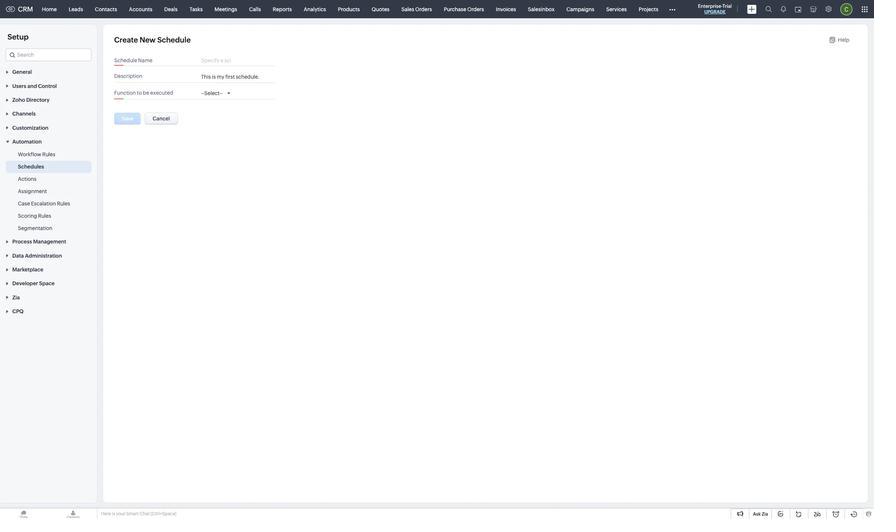 Task type: vqa. For each thing, say whether or not it's contained in the screenshot.
Services on the top right of the page
yes



Task type: describe. For each thing, give the bounding box(es) containing it.
meetings
[[215, 6, 237, 12]]

tasks
[[189, 6, 203, 12]]

sales orders
[[401, 6, 432, 12]]

accounts link
[[123, 0, 158, 18]]

developer space button
[[0, 276, 97, 290]]

calendar image
[[795, 6, 801, 12]]

search image
[[765, 6, 772, 12]]

Specify a schedule name text field
[[201, 57, 231, 63]]

profile image
[[840, 3, 852, 15]]

calls
[[249, 6, 261, 12]]

process
[[12, 239, 32, 245]]

here
[[101, 511, 111, 517]]

1 - from the left
[[201, 90, 203, 96]]

tasks link
[[184, 0, 209, 18]]

contacts
[[95, 6, 117, 12]]

name
[[138, 57, 152, 63]]

sales orders link
[[395, 0, 438, 18]]

0 horizontal spatial schedule
[[114, 57, 137, 63]]

2 - from the left
[[203, 90, 204, 96]]

reports
[[273, 6, 292, 12]]

products
[[338, 6, 360, 12]]

search element
[[761, 0, 776, 18]]

signals element
[[776, 0, 790, 18]]

process management button
[[0, 235, 97, 249]]

invoices link
[[490, 0, 522, 18]]

accounts
[[129, 6, 152, 12]]

here is your smart chat (ctrl+space)
[[101, 511, 176, 517]]

data administration button
[[0, 249, 97, 263]]

help
[[838, 37, 849, 43]]

trial
[[722, 3, 732, 9]]

deals link
[[158, 0, 184, 18]]

your
[[116, 511, 125, 517]]

quotes
[[372, 6, 389, 12]]

chat
[[140, 511, 150, 517]]

products link
[[332, 0, 366, 18]]

be
[[143, 90, 149, 96]]

ask zia
[[753, 512, 768, 517]]

assignment link
[[18, 188, 47, 195]]

salesinbox link
[[522, 0, 560, 18]]

workflow
[[18, 151, 41, 157]]

quotes link
[[366, 0, 395, 18]]

customization button
[[0, 121, 97, 135]]

create menu element
[[743, 0, 761, 18]]

leads
[[69, 6, 83, 12]]

to
[[137, 90, 142, 96]]

sales
[[401, 6, 414, 12]]

leads link
[[63, 0, 89, 18]]

meetings link
[[209, 0, 243, 18]]

segmentation link
[[18, 225, 52, 232]]

management
[[33, 239, 66, 245]]

administration
[[25, 253, 62, 259]]

contacts link
[[89, 0, 123, 18]]

invoices
[[496, 6, 516, 12]]

rules for workflow rules
[[42, 151, 55, 157]]

create menu image
[[747, 5, 757, 14]]

general button
[[0, 65, 97, 79]]

home link
[[36, 0, 63, 18]]

purchase orders link
[[438, 0, 490, 18]]

directory
[[26, 97, 49, 103]]

Other Modules field
[[664, 3, 680, 15]]

automation region
[[0, 148, 97, 235]]

calls link
[[243, 0, 267, 18]]

create new schedule
[[114, 35, 191, 44]]

scoring
[[18, 213, 37, 219]]

help link
[[830, 37, 849, 43]]

create
[[114, 35, 138, 44]]

cpq
[[12, 309, 24, 315]]

customization
[[12, 125, 48, 131]]

contacts image
[[50, 509, 97, 519]]

--select--
[[201, 90, 223, 96]]

analytics link
[[298, 0, 332, 18]]

and
[[27, 83, 37, 89]]

deals
[[164, 6, 178, 12]]

actions
[[18, 176, 36, 182]]

salesinbox
[[528, 6, 555, 12]]

data
[[12, 253, 24, 259]]

process management
[[12, 239, 66, 245]]

purchase
[[444, 6, 466, 12]]

--Select-- field
[[201, 90, 232, 97]]

orders for sales orders
[[415, 6, 432, 12]]



Task type: locate. For each thing, give the bounding box(es) containing it.
control
[[38, 83, 57, 89]]

profile element
[[836, 0, 857, 18]]

workflow rules link
[[18, 151, 55, 158]]

zoho directory button
[[0, 93, 97, 107]]

segmentation
[[18, 225, 52, 231]]

None button
[[145, 112, 178, 124]]

orders for purchase orders
[[467, 6, 484, 12]]

Search text field
[[6, 49, 91, 61]]

case escalation rules
[[18, 201, 70, 207]]

users
[[12, 83, 26, 89]]

(ctrl+space)
[[151, 511, 176, 517]]

1 vertical spatial schedule
[[114, 57, 137, 63]]

channels button
[[0, 107, 97, 121]]

chats image
[[0, 509, 47, 519]]

select-
[[204, 90, 221, 96]]

zia right ask
[[762, 512, 768, 517]]

reports link
[[267, 0, 298, 18]]

services link
[[600, 0, 633, 18]]

zia up cpq
[[12, 295, 20, 301]]

ask
[[753, 512, 761, 517]]

schedule right new
[[157, 35, 191, 44]]

marketplace button
[[0, 263, 97, 276]]

scoring rules link
[[18, 212, 51, 220]]

0 vertical spatial rules
[[42, 151, 55, 157]]

space
[[39, 281, 55, 287]]

assignment
[[18, 188, 47, 194]]

general
[[12, 69, 32, 75]]

signals image
[[781, 6, 786, 12]]

1 horizontal spatial zia
[[762, 512, 768, 517]]

zia button
[[0, 290, 97, 304]]

cpq button
[[0, 304, 97, 318]]

channels
[[12, 111, 36, 117]]

developer space
[[12, 281, 55, 287]]

1 vertical spatial zia
[[762, 512, 768, 517]]

rules for scoring rules
[[38, 213, 51, 219]]

setup
[[7, 32, 29, 41]]

orders right purchase
[[467, 6, 484, 12]]

2 orders from the left
[[467, 6, 484, 12]]

zoho
[[12, 97, 25, 103]]

enterprise-trial upgrade
[[698, 3, 732, 15]]

schedules link
[[18, 163, 44, 171]]

rules down case escalation rules link
[[38, 213, 51, 219]]

services
[[606, 6, 627, 12]]

rules inside case escalation rules link
[[57, 201, 70, 207]]

orders inside purchase orders link
[[467, 6, 484, 12]]

purchase orders
[[444, 6, 484, 12]]

0 vertical spatial schedule
[[157, 35, 191, 44]]

None field
[[6, 48, 91, 61]]

0 vertical spatial zia
[[12, 295, 20, 301]]

users and control
[[12, 83, 57, 89]]

1 vertical spatial rules
[[57, 201, 70, 207]]

zia
[[12, 295, 20, 301], [762, 512, 768, 517]]

1 horizontal spatial orders
[[467, 6, 484, 12]]

crm
[[18, 5, 33, 13]]

enterprise-
[[698, 3, 722, 9]]

schedule name
[[114, 57, 152, 63]]

projects
[[639, 6, 658, 12]]

schedule
[[157, 35, 191, 44], [114, 57, 137, 63]]

0 horizontal spatial orders
[[415, 6, 432, 12]]

rules right escalation
[[57, 201, 70, 207]]

1 horizontal spatial schedule
[[157, 35, 191, 44]]

function
[[114, 90, 136, 96]]

actions link
[[18, 175, 36, 183]]

rules down automation dropdown button
[[42, 151, 55, 157]]

None text field
[[201, 73, 275, 80]]

upgrade
[[704, 9, 726, 15]]

workflow rules
[[18, 151, 55, 157]]

description
[[114, 73, 142, 79]]

data administration
[[12, 253, 62, 259]]

smart
[[126, 511, 139, 517]]

is
[[112, 511, 115, 517]]

home
[[42, 6, 57, 12]]

rules inside the workflow rules link
[[42, 151, 55, 157]]

orders inside sales orders "link"
[[415, 6, 432, 12]]

0 horizontal spatial zia
[[12, 295, 20, 301]]

case
[[18, 201, 30, 207]]

projects link
[[633, 0, 664, 18]]

zia inside dropdown button
[[12, 295, 20, 301]]

campaigns link
[[560, 0, 600, 18]]

2 vertical spatial rules
[[38, 213, 51, 219]]

zoho directory
[[12, 97, 49, 103]]

case escalation rules link
[[18, 200, 70, 207]]

schedule up description in the top of the page
[[114, 57, 137, 63]]

crm link
[[6, 5, 33, 13]]

rules inside scoring rules link
[[38, 213, 51, 219]]

developer
[[12, 281, 38, 287]]

3 - from the left
[[221, 90, 223, 96]]

function to be executed
[[114, 90, 173, 96]]

escalation
[[31, 201, 56, 207]]

campaigns
[[566, 6, 594, 12]]

scoring rules
[[18, 213, 51, 219]]

schedules
[[18, 164, 44, 170]]

orders right sales
[[415, 6, 432, 12]]

1 orders from the left
[[415, 6, 432, 12]]

-
[[201, 90, 203, 96], [203, 90, 204, 96], [221, 90, 223, 96]]

marketplace
[[12, 267, 43, 273]]

executed
[[150, 90, 173, 96]]

automation button
[[0, 135, 97, 148]]



